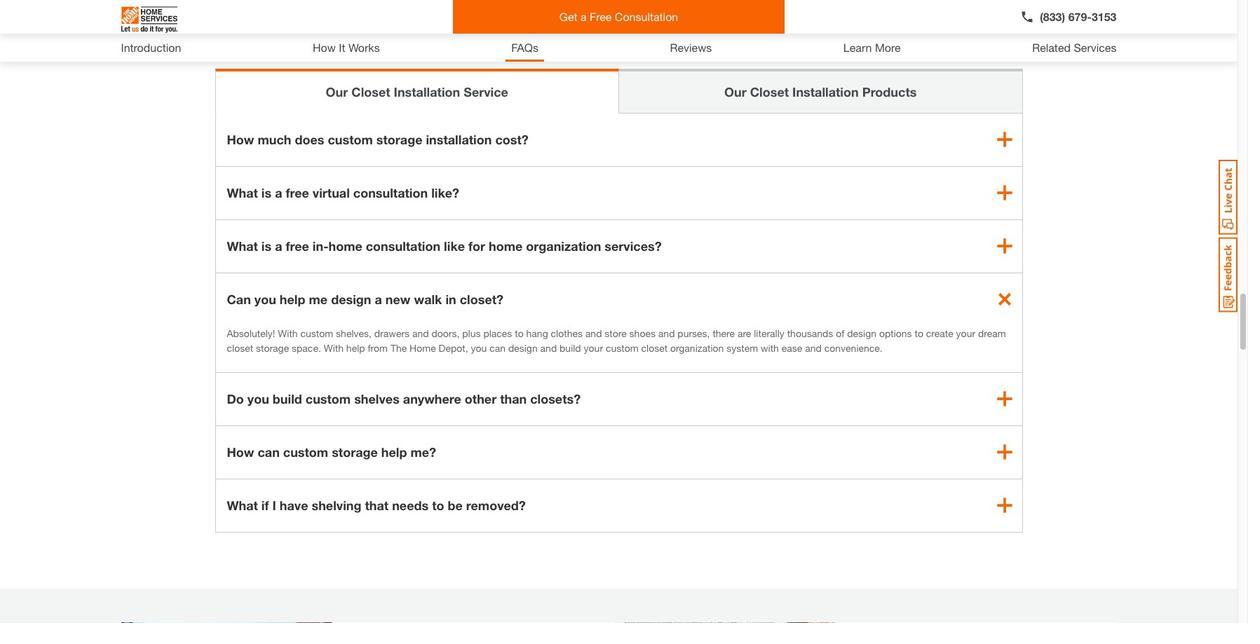 Task type: vqa. For each thing, say whether or not it's contained in the screenshot.
the top Details.
no



Task type: describe. For each thing, give the bounding box(es) containing it.
products
[[863, 84, 917, 99]]

custom up have
[[283, 445, 328, 460]]

can you help me design a new walk in closet?
[[227, 292, 504, 307]]

679-
[[1069, 10, 1092, 23]]

2 home from the left
[[489, 238, 523, 254]]

0 vertical spatial design
[[331, 292, 371, 307]]

free for virtual
[[286, 185, 309, 200]]

dream
[[979, 327, 1006, 339]]

1 horizontal spatial design
[[509, 342, 538, 354]]

works
[[349, 41, 380, 54]]

how can custom storage help me?
[[227, 445, 436, 460]]

clothes
[[551, 327, 583, 339]]

our closet installation service
[[326, 84, 509, 99]]

(833) 679-3153 link
[[1021, 8, 1117, 25]]

convenience.
[[825, 342, 883, 354]]

3153
[[1092, 10, 1117, 23]]

services?
[[605, 238, 662, 254]]

2 closet from the left
[[642, 342, 668, 354]]

1 vertical spatial with
[[324, 342, 344, 354]]

that
[[365, 498, 389, 513]]

learn more
[[844, 41, 901, 54]]

options
[[880, 327, 912, 339]]

0 horizontal spatial build
[[273, 391, 302, 407]]

can inside absolutely! with custom shelves, drawers and doors, plus places to hang clothes and store shoes and purses, there are literally thousands of design options to create your dream closet storage space. with help from the home depot, you can design and build your custom closet organization system with ease and convenience.
[[490, 342, 506, 354]]

custom right does
[[328, 132, 373, 147]]

reviews
[[670, 41, 712, 54]]

shelves,
[[336, 327, 372, 339]]

does
[[295, 132, 324, 147]]

free for in-
[[286, 238, 309, 254]]

1 home from the left
[[329, 238, 363, 254]]

our for our closet installation service
[[326, 84, 348, 99]]

hang
[[527, 327, 548, 339]]

a left new
[[375, 292, 382, 307]]

for
[[469, 238, 485, 254]]

depot,
[[439, 342, 468, 354]]

custom left shelves
[[306, 391, 351, 407]]

doors,
[[432, 327, 460, 339]]

feedback link image
[[1219, 237, 1238, 313]]

removed?
[[466, 498, 526, 513]]

absolutely! with custom shelves, drawers and doors, plus places to hang clothes and store shoes and purses, there are literally thousands of design options to create your dream closet storage space. with help from the home depot, you can design and build your custom closet organization system with ease and convenience.
[[227, 327, 1006, 354]]

what is a free virtual consultation like?
[[227, 185, 460, 200]]

build inside absolutely! with custom shelves, drawers and doors, plus places to hang clothes and store shoes and purses, there are literally thousands of design options to create your dream closet storage space. with help from the home depot, you can design and build your custom closet organization system with ease and convenience.
[[560, 342, 581, 354]]

what for what is a free virtual consultation like?
[[227, 185, 258, 200]]

if
[[262, 498, 269, 513]]

is for what is a free in-home consultation like for home organization services?
[[262, 238, 272, 254]]

how it works
[[313, 41, 380, 54]]

in
[[446, 292, 457, 307]]

2 vertical spatial storage
[[332, 445, 378, 460]]

installation
[[426, 132, 492, 147]]

how for how it works
[[313, 41, 336, 54]]

how much does custom storage installation cost?
[[227, 132, 529, 147]]

more
[[875, 41, 901, 54]]

0 vertical spatial consultation
[[353, 185, 428, 200]]

places
[[484, 327, 512, 339]]

asked
[[588, 13, 655, 40]]

in-
[[313, 238, 329, 254]]

2 horizontal spatial design
[[848, 327, 877, 339]]

2 horizontal spatial to
[[915, 327, 924, 339]]

from
[[368, 342, 388, 354]]

can
[[227, 292, 251, 307]]

0 vertical spatial help
[[280, 292, 306, 307]]

and up the home
[[412, 327, 429, 339]]

do you build custom shelves anywhere other than closets?
[[227, 391, 581, 407]]

of
[[836, 327, 845, 339]]

absolutely!
[[227, 327, 275, 339]]

you for design
[[255, 292, 276, 307]]

custom up space.
[[301, 327, 333, 339]]

custom down 'store'
[[606, 342, 639, 354]]

than
[[500, 391, 527, 407]]

frequently
[[469, 13, 582, 40]]

storage inside absolutely! with custom shelves, drawers and doors, plus places to hang clothes and store shoes and purses, there are literally thousands of design options to create your dream closet storage space. with help from the home depot, you can design and build your custom closet organization system with ease and convenience.
[[256, 342, 289, 354]]

the
[[391, 342, 407, 354]]

literally
[[754, 327, 785, 339]]

create
[[927, 327, 954, 339]]

shelving
[[312, 498, 362, 513]]

installation for products
[[793, 84, 859, 99]]

is for what is a free virtual consultation like?
[[262, 185, 272, 200]]

much
[[258, 132, 291, 147]]

a left virtual at top left
[[275, 185, 282, 200]]

(833) 679-3153
[[1040, 10, 1117, 23]]

do it for you logo image
[[121, 1, 177, 39]]

frequently asked questions
[[469, 13, 770, 40]]

1 vertical spatial can
[[258, 445, 280, 460]]

cost?
[[496, 132, 529, 147]]

walk
[[414, 292, 442, 307]]

do
[[227, 391, 244, 407]]



Task type: locate. For each thing, give the bounding box(es) containing it.
1 free from the top
[[286, 185, 309, 200]]

0 horizontal spatial our
[[326, 84, 348, 99]]

home right for
[[489, 238, 523, 254]]

2 vertical spatial you
[[248, 391, 269, 407]]

1 horizontal spatial closet
[[642, 342, 668, 354]]

help left "me?"
[[381, 445, 407, 460]]

and left 'store'
[[586, 327, 602, 339]]

purses,
[[678, 327, 710, 339]]

i
[[273, 498, 276, 513]]

live chat image
[[1219, 160, 1238, 235]]

2 vertical spatial design
[[509, 342, 538, 354]]

closet?
[[460, 292, 504, 307]]

to
[[515, 327, 524, 339], [915, 327, 924, 339], [432, 498, 444, 513]]

custom
[[328, 132, 373, 147], [301, 327, 333, 339], [606, 342, 639, 354], [306, 391, 351, 407], [283, 445, 328, 460]]

what left if
[[227, 498, 258, 513]]

2 vertical spatial what
[[227, 498, 258, 513]]

0 horizontal spatial closet
[[227, 342, 253, 354]]

1 vertical spatial your
[[584, 342, 603, 354]]

can up if
[[258, 445, 280, 460]]

is
[[262, 185, 272, 200], [262, 238, 272, 254]]

other
[[465, 391, 497, 407]]

2 vertical spatial help
[[381, 445, 407, 460]]

like?
[[432, 185, 460, 200]]

our for our closet installation products
[[725, 84, 747, 99]]

to left create
[[915, 327, 924, 339]]

home
[[410, 342, 436, 354]]

faqs
[[512, 41, 539, 54]]

what down much
[[227, 185, 258, 200]]

design right me in the left top of the page
[[331, 292, 371, 307]]

1 vertical spatial build
[[273, 391, 302, 407]]

1 horizontal spatial can
[[490, 342, 506, 354]]

a right get
[[581, 10, 587, 23]]

system
[[727, 342, 758, 354]]

0 horizontal spatial closet
[[352, 84, 390, 99]]

1 installation from the left
[[394, 84, 460, 99]]

you
[[255, 292, 276, 307], [471, 342, 487, 354], [248, 391, 269, 407]]

installation down the learn at the top right
[[793, 84, 859, 99]]

to left be at the left bottom of page
[[432, 498, 444, 513]]

how left it
[[313, 41, 336, 54]]

our down questions
[[725, 84, 747, 99]]

how for how much does custom storage installation cost?
[[227, 132, 254, 147]]

help inside absolutely! with custom shelves, drawers and doors, plus places to hang clothes and store shoes and purses, there are literally thousands of design options to create your dream closet storage space. with help from the home depot, you can design and build your custom closet organization system with ease and convenience.
[[346, 342, 365, 354]]

you down plus
[[471, 342, 487, 354]]

how
[[313, 41, 336, 54], [227, 132, 254, 147], [227, 445, 254, 460]]

2 vertical spatial how
[[227, 445, 254, 460]]

0 vertical spatial you
[[255, 292, 276, 307]]

2 free from the top
[[286, 238, 309, 254]]

closet down shoes
[[642, 342, 668, 354]]

get a free consultation button
[[453, 0, 785, 34]]

1 horizontal spatial your
[[957, 327, 976, 339]]

home down what is a free virtual consultation like?
[[329, 238, 363, 254]]

organization inside absolutely! with custom shelves, drawers and doors, plus places to hang clothes and store shoes and purses, there are literally thousands of design options to create your dream closet storage space. with help from the home depot, you can design and build your custom closet organization system with ease and convenience.
[[671, 342, 724, 354]]

1 vertical spatial free
[[286, 238, 309, 254]]

0 vertical spatial storage
[[377, 132, 423, 147]]

shoes
[[630, 327, 656, 339]]

2 horizontal spatial help
[[381, 445, 407, 460]]

what is a free in-home consultation like for home organization services?
[[227, 238, 662, 254]]

storage down our closet installation service
[[377, 132, 423, 147]]

free left the 'in-'
[[286, 238, 309, 254]]

free
[[286, 185, 309, 200], [286, 238, 309, 254]]

you inside absolutely! with custom shelves, drawers and doors, plus places to hang clothes and store shoes and purses, there are literally thousands of design options to create your dream closet storage space. with help from the home depot, you can design and build your custom closet organization system with ease and convenience.
[[471, 342, 487, 354]]

1 vertical spatial design
[[848, 327, 877, 339]]

2 what from the top
[[227, 238, 258, 254]]

how down do
[[227, 445, 254, 460]]

and down thousands
[[806, 342, 822, 354]]

storage up shelving
[[332, 445, 378, 460]]

a inside the get a free consultation button
[[581, 10, 587, 23]]

1 closet from the left
[[227, 342, 253, 354]]

get
[[560, 10, 578, 23]]

storage down absolutely!
[[256, 342, 289, 354]]

free
[[590, 10, 612, 23]]

0 vertical spatial can
[[490, 342, 506, 354]]

service
[[464, 84, 509, 99]]

consultation
[[615, 10, 679, 23]]

needs
[[392, 498, 429, 513]]

anywhere
[[403, 391, 461, 407]]

0 vertical spatial your
[[957, 327, 976, 339]]

is left the 'in-'
[[262, 238, 272, 254]]

0 vertical spatial organization
[[526, 238, 601, 254]]

0 vertical spatial free
[[286, 185, 309, 200]]

you right can
[[255, 292, 276, 307]]

learn
[[844, 41, 872, 54]]

0 horizontal spatial with
[[278, 327, 298, 339]]

1 vertical spatial you
[[471, 342, 487, 354]]

build right do
[[273, 391, 302, 407]]

our down it
[[326, 84, 348, 99]]

a
[[581, 10, 587, 23], [275, 185, 282, 200], [275, 238, 282, 254], [375, 292, 382, 307]]

1 vertical spatial organization
[[671, 342, 724, 354]]

0 vertical spatial what
[[227, 185, 258, 200]]

ease
[[782, 342, 803, 354]]

build
[[560, 342, 581, 354], [273, 391, 302, 407]]

a left the 'in-'
[[275, 238, 282, 254]]

closet for our closet installation service
[[352, 84, 390, 99]]

(833)
[[1040, 10, 1066, 23]]

what if i have shelving that needs to be removed?
[[227, 498, 526, 513]]

0 horizontal spatial organization
[[526, 238, 601, 254]]

can
[[490, 342, 506, 354], [258, 445, 280, 460]]

questions
[[661, 13, 770, 40]]

our
[[326, 84, 348, 99], [725, 84, 747, 99]]

consultation left like
[[366, 238, 441, 254]]

1 vertical spatial is
[[262, 238, 272, 254]]

1 vertical spatial consultation
[[366, 238, 441, 254]]

consultation left like?
[[353, 185, 428, 200]]

design
[[331, 292, 371, 307], [848, 327, 877, 339], [509, 342, 538, 354]]

installation
[[394, 84, 460, 99], [793, 84, 859, 99]]

1 vertical spatial help
[[346, 342, 365, 354]]

help down shelves,
[[346, 342, 365, 354]]

drawers
[[374, 327, 410, 339]]

what
[[227, 185, 258, 200], [227, 238, 258, 254], [227, 498, 258, 513]]

and
[[412, 327, 429, 339], [586, 327, 602, 339], [659, 327, 675, 339], [541, 342, 557, 354], [806, 342, 822, 354]]

introduction
[[121, 41, 181, 54]]

design down hang at the left
[[509, 342, 538, 354]]

services
[[1074, 41, 1117, 54]]

plus
[[462, 327, 481, 339]]

me
[[309, 292, 328, 307]]

closet for our closet installation products
[[750, 84, 789, 99]]

0 horizontal spatial design
[[331, 292, 371, 307]]

what for what is a free in-home consultation like for home organization services?
[[227, 238, 258, 254]]

be
[[448, 498, 463, 513]]

help
[[280, 292, 306, 307], [346, 342, 365, 354], [381, 445, 407, 460]]

have
[[280, 498, 308, 513]]

you right do
[[248, 391, 269, 407]]

related services
[[1033, 41, 1117, 54]]

organization down purses,
[[671, 342, 724, 354]]

1 what from the top
[[227, 185, 258, 200]]

like
[[444, 238, 465, 254]]

are
[[738, 327, 752, 339]]

1 horizontal spatial build
[[560, 342, 581, 354]]

organization left services?
[[526, 238, 601, 254]]

with up space.
[[278, 327, 298, 339]]

0 vertical spatial with
[[278, 327, 298, 339]]

build down clothes
[[560, 342, 581, 354]]

and right shoes
[[659, 327, 675, 339]]

0 vertical spatial is
[[262, 185, 272, 200]]

2 closet from the left
[[750, 84, 789, 99]]

with down shelves,
[[324, 342, 344, 354]]

0 vertical spatial build
[[560, 342, 581, 354]]

1 vertical spatial storage
[[256, 342, 289, 354]]

0 horizontal spatial your
[[584, 342, 603, 354]]

consultation
[[353, 185, 428, 200], [366, 238, 441, 254]]

0 horizontal spatial to
[[432, 498, 444, 513]]

home
[[329, 238, 363, 254], [489, 238, 523, 254]]

virtual
[[313, 185, 350, 200]]

our closet installation products
[[725, 84, 917, 99]]

0 horizontal spatial help
[[280, 292, 306, 307]]

1 horizontal spatial our
[[725, 84, 747, 99]]

what up can
[[227, 238, 258, 254]]

shelves
[[354, 391, 400, 407]]

get a free consultation
[[560, 10, 679, 23]]

1 horizontal spatial to
[[515, 327, 524, 339]]

can down places at bottom
[[490, 342, 506, 354]]

me?
[[411, 445, 436, 460]]

you for shelves
[[248, 391, 269, 407]]

1 vertical spatial what
[[227, 238, 258, 254]]

with
[[278, 327, 298, 339], [324, 342, 344, 354]]

closets?
[[530, 391, 581, 407]]

2 our from the left
[[725, 84, 747, 99]]

1 horizontal spatial closet
[[750, 84, 789, 99]]

1 is from the top
[[262, 185, 272, 200]]

1 horizontal spatial home
[[489, 238, 523, 254]]

to left hang at the left
[[515, 327, 524, 339]]

storage
[[377, 132, 423, 147], [256, 342, 289, 354], [332, 445, 378, 460]]

installation up installation
[[394, 84, 460, 99]]

with
[[761, 342, 779, 354]]

how for how can custom storage help me?
[[227, 445, 254, 460]]

store
[[605, 327, 627, 339]]

it
[[339, 41, 345, 54]]

0 vertical spatial how
[[313, 41, 336, 54]]

new
[[386, 292, 411, 307]]

0 horizontal spatial can
[[258, 445, 280, 460]]

and down hang at the left
[[541, 342, 557, 354]]

design up 'convenience.'
[[848, 327, 877, 339]]

1 vertical spatial how
[[227, 132, 254, 147]]

free left virtual at top left
[[286, 185, 309, 200]]

there
[[713, 327, 735, 339]]

1 our from the left
[[326, 84, 348, 99]]

how left much
[[227, 132, 254, 147]]

help left me in the left top of the page
[[280, 292, 306, 307]]

what for what if i have shelving that needs to be removed?
[[227, 498, 258, 513]]

1 closet from the left
[[352, 84, 390, 99]]

1 horizontal spatial installation
[[793, 84, 859, 99]]

closet down absolutely!
[[227, 342, 253, 354]]

0 horizontal spatial home
[[329, 238, 363, 254]]

3 what from the top
[[227, 498, 258, 513]]

is down much
[[262, 185, 272, 200]]

related
[[1033, 41, 1071, 54]]

space.
[[292, 342, 321, 354]]

2 is from the top
[[262, 238, 272, 254]]

installation for service
[[394, 84, 460, 99]]

1 horizontal spatial help
[[346, 342, 365, 354]]

1 horizontal spatial organization
[[671, 342, 724, 354]]

2 installation from the left
[[793, 84, 859, 99]]

organization
[[526, 238, 601, 254], [671, 342, 724, 354]]

0 horizontal spatial installation
[[394, 84, 460, 99]]

1 horizontal spatial with
[[324, 342, 344, 354]]

thousands
[[788, 327, 834, 339]]



